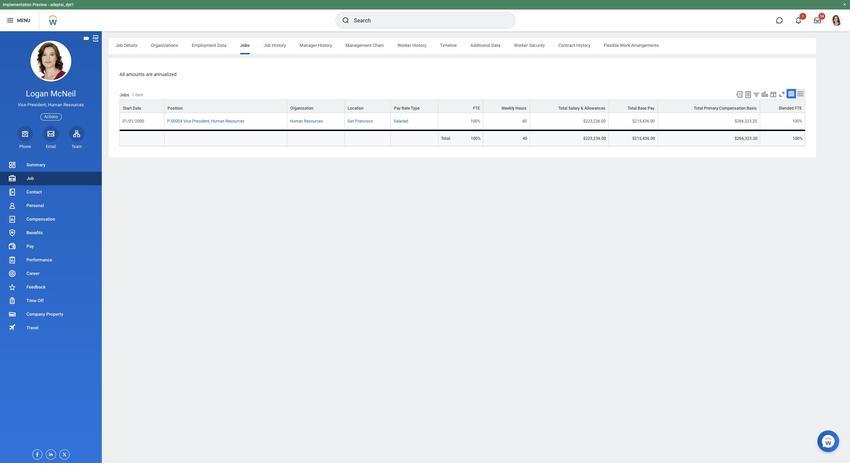 Task type: describe. For each thing, give the bounding box(es) containing it.
p-00004 vice president, human resources
[[167, 119, 245, 123]]

management
[[346, 43, 372, 48]]

all amounts are annualized
[[120, 72, 177, 77]]

contact link
[[0, 185, 102, 199]]

location
[[348, 106, 364, 111]]

weekly
[[502, 106, 515, 111]]

vice inside 'navigation pane' region
[[18, 102, 26, 107]]

item
[[135, 93, 143, 97]]

president, inside row
[[192, 119, 210, 123]]

total:
[[441, 136, 451, 141]]

p-
[[167, 119, 171, 123]]

1 inside 1 button
[[802, 14, 804, 18]]

1 horizontal spatial human
[[211, 119, 225, 123]]

primary
[[704, 106, 719, 111]]

worker history
[[398, 43, 427, 48]]

-
[[48, 2, 49, 7]]

contract history
[[559, 43, 591, 48]]

type
[[411, 106, 420, 111]]

notifications large image
[[796, 17, 802, 24]]

$215,436.00 for row containing total:
[[633, 136, 656, 141]]

organization
[[290, 106, 314, 111]]

34 button
[[811, 13, 826, 28]]

total for total base pay
[[628, 106, 637, 111]]

total primary compensation basis button
[[658, 100, 760, 113]]

francisco
[[355, 119, 373, 123]]

base
[[638, 106, 647, 111]]

allowances
[[585, 106, 606, 111]]

history for contract history
[[577, 43, 591, 48]]

team
[[72, 144, 82, 149]]

1 button
[[792, 13, 807, 28]]

feedback link
[[0, 280, 102, 294]]

click to view/edit grid preferences image
[[770, 91, 778, 98]]

2 horizontal spatial resources
[[304, 119, 323, 123]]

employment
[[192, 43, 216, 48]]

personal link
[[0, 199, 102, 213]]

time
[[26, 298, 37, 303]]

company property image
[[8, 310, 16, 318]]

timeline
[[440, 43, 457, 48]]

&
[[581, 106, 584, 111]]

manager history
[[300, 43, 332, 48]]

salaried
[[394, 119, 408, 123]]

table image
[[788, 90, 795, 97]]

search image
[[342, 16, 350, 24]]

total for total primary compensation basis
[[694, 106, 703, 111]]

career
[[26, 271, 40, 276]]

$215,436.00 for row containing 01/01/2000
[[633, 119, 655, 123]]

1 $223,236.00 from the top
[[584, 119, 606, 123]]

2 $223,236.00 from the top
[[584, 136, 606, 141]]

mcneil
[[50, 89, 76, 98]]

40 for row containing total:
[[523, 136, 528, 141]]

email logan mcneil element
[[43, 144, 59, 149]]

compensation image
[[8, 215, 16, 223]]

jobs for jobs 1 item
[[120, 92, 129, 97]]

performance link
[[0, 253, 102, 267]]

phone button
[[17, 126, 33, 149]]

2 cell from the left
[[165, 130, 287, 146]]

position button
[[165, 100, 287, 113]]

navigation pane region
[[0, 31, 102, 463]]

job link
[[0, 172, 102, 185]]

team logan mcneil element
[[69, 144, 85, 149]]

tab list containing job details
[[109, 38, 817, 54]]

salary
[[569, 106, 580, 111]]

travel image
[[8, 323, 16, 332]]

president, inside 'navigation pane' region
[[27, 102, 47, 107]]

job for job history
[[264, 43, 271, 48]]

human inside 'navigation pane' region
[[48, 102, 62, 107]]

feedback
[[26, 285, 46, 290]]

history for manager history
[[318, 43, 332, 48]]

arrangements
[[632, 43, 659, 48]]

contact
[[26, 189, 42, 195]]

linkedin image
[[46, 450, 54, 457]]

human resources link
[[290, 119, 323, 123]]

are
[[146, 72, 153, 77]]

blended fte
[[779, 106, 802, 111]]

chain
[[373, 43, 384, 48]]

list containing summary
[[0, 158, 102, 335]]

total base pay
[[628, 106, 655, 111]]

organizations
[[151, 43, 178, 48]]

travel link
[[0, 321, 102, 335]]

facebook image
[[33, 450, 40, 457]]

manager
[[300, 43, 317, 48]]

vice inside row
[[183, 119, 191, 123]]

menu
[[17, 18, 30, 23]]

total for total salary & allowances
[[559, 106, 568, 111]]

amounts
[[126, 72, 145, 77]]

actions
[[44, 114, 58, 119]]

blended
[[779, 106, 794, 111]]

3 cell from the left
[[287, 130, 345, 146]]

01/01/2000
[[123, 119, 144, 123]]

contact image
[[8, 188, 16, 196]]

history for job history
[[272, 43, 286, 48]]

history for worker history
[[413, 43, 427, 48]]

san
[[348, 119, 354, 123]]

select to filter grid data image
[[753, 91, 761, 98]]

all
[[120, 72, 125, 77]]

logan
[[26, 89, 48, 98]]

pay rate type
[[394, 106, 420, 111]]

time off
[[26, 298, 44, 303]]

00004
[[171, 119, 182, 123]]

summary image
[[8, 161, 16, 169]]

worker for worker security
[[514, 43, 528, 48]]

benefits image
[[8, 229, 16, 237]]

additional data
[[471, 43, 501, 48]]

job for job details
[[115, 43, 123, 48]]

menu banner
[[0, 0, 851, 31]]

employment data
[[192, 43, 227, 48]]

compensation inside list
[[26, 217, 55, 222]]

data for employment data
[[218, 43, 227, 48]]

rate
[[402, 106, 410, 111]]

34
[[820, 14, 824, 18]]

salaried link
[[394, 119, 408, 123]]

details
[[124, 43, 137, 48]]

property
[[46, 312, 63, 317]]

hours
[[516, 106, 527, 111]]



Task type: locate. For each thing, give the bounding box(es) containing it.
cell
[[120, 130, 165, 146], [165, 130, 287, 146], [287, 130, 345, 146], [345, 130, 391, 146], [391, 130, 439, 146]]

1 horizontal spatial worker
[[514, 43, 528, 48]]

row for employment data
[[120, 113, 806, 130]]

2 horizontal spatial pay
[[648, 106, 655, 111]]

contract
[[559, 43, 576, 48]]

2 $215,436.00 from the top
[[633, 136, 656, 141]]

worker left security
[[514, 43, 528, 48]]

1 total from the left
[[559, 106, 568, 111]]

company
[[26, 312, 45, 317]]

worker for worker history
[[398, 43, 412, 48]]

weekly hours button
[[484, 100, 530, 113]]

pay left rate at the top of the page
[[394, 106, 401, 111]]

0 horizontal spatial 1
[[132, 93, 134, 97]]

1 horizontal spatial jobs
[[240, 43, 250, 48]]

cell down 01/01/2000
[[120, 130, 165, 146]]

2 history from the left
[[318, 43, 332, 48]]

pay for pay rate type
[[394, 106, 401, 111]]

1 horizontal spatial compensation
[[720, 106, 746, 111]]

benefits
[[26, 230, 43, 235]]

jobs
[[240, 43, 250, 48], [120, 92, 129, 97]]

personal
[[26, 203, 44, 208]]

fte inside 'popup button'
[[795, 106, 802, 111]]

2 horizontal spatial human
[[290, 119, 303, 123]]

1 vertical spatial $215,436.00
[[633, 136, 656, 141]]

1 vertical spatial 1
[[132, 93, 134, 97]]

summary
[[26, 162, 45, 167]]

x image
[[60, 450, 67, 457]]

0 horizontal spatial worker
[[398, 43, 412, 48]]

worker security
[[514, 43, 545, 48]]

0 horizontal spatial job
[[26, 176, 34, 181]]

1 vertical spatial jobs
[[120, 92, 129, 97]]

pay for pay
[[26, 244, 34, 249]]

start
[[123, 106, 132, 111]]

0 horizontal spatial resources
[[63, 102, 84, 107]]

weekly hours
[[502, 106, 527, 111]]

0 vertical spatial 1
[[802, 14, 804, 18]]

2 data from the left
[[492, 43, 501, 48]]

president, right "00004"
[[192, 119, 210, 123]]

1 fte from the left
[[473, 106, 480, 111]]

1 vertical spatial compensation
[[26, 217, 55, 222]]

1 vertical spatial 40
[[523, 136, 528, 141]]

Search Workday  search field
[[354, 13, 502, 28]]

basis
[[747, 106, 757, 111]]

data right employment
[[218, 43, 227, 48]]

expand table image
[[798, 90, 804, 97]]

1 worker from the left
[[398, 43, 412, 48]]

close environment banner image
[[843, 2, 847, 6]]

implementation
[[3, 2, 31, 7]]

view team image
[[73, 130, 81, 138]]

1 history from the left
[[272, 43, 286, 48]]

total base pay button
[[609, 100, 658, 113]]

total salary & allowances
[[559, 106, 606, 111]]

tag image
[[83, 35, 90, 42]]

time off image
[[8, 297, 16, 305]]

0 horizontal spatial vice
[[18, 102, 26, 107]]

1 cell from the left
[[120, 130, 165, 146]]

0 horizontal spatial president,
[[27, 102, 47, 107]]

compensation
[[720, 106, 746, 111], [26, 217, 55, 222]]

1 40 from the top
[[523, 119, 527, 123]]

total salary & allowances button
[[530, 100, 609, 113]]

toolbar
[[733, 89, 806, 99]]

fte right blended
[[795, 106, 802, 111]]

jobs left job history
[[240, 43, 250, 48]]

total inside total base pay 'popup button'
[[628, 106, 637, 111]]

row
[[120, 99, 806, 113], [120, 113, 806, 130], [120, 130, 806, 146]]

0 vertical spatial 40
[[523, 119, 527, 123]]

tab list
[[109, 38, 817, 54]]

1 vertical spatial $266,323.20
[[735, 136, 758, 141]]

history down search workday search box
[[413, 43, 427, 48]]

0 vertical spatial $223,236.00
[[584, 119, 606, 123]]

2 row from the top
[[120, 113, 806, 130]]

1 horizontal spatial data
[[492, 43, 501, 48]]

data for additional data
[[492, 43, 501, 48]]

performance image
[[8, 256, 16, 264]]

0 vertical spatial $266,323.20
[[735, 119, 758, 123]]

$223,236.00
[[584, 119, 606, 123], [584, 136, 606, 141]]

blended fte button
[[761, 100, 805, 113]]

actions button
[[40, 113, 62, 120]]

2 horizontal spatial job
[[264, 43, 271, 48]]

3 row from the top
[[120, 130, 806, 146]]

resources
[[63, 102, 84, 107], [226, 119, 245, 123], [304, 119, 323, 123]]

off
[[38, 298, 44, 303]]

benefits link
[[0, 226, 102, 240]]

row containing start date
[[120, 99, 806, 113]]

email
[[46, 144, 56, 149]]

0 horizontal spatial human
[[48, 102, 62, 107]]

job inside 'link'
[[26, 176, 34, 181]]

phone logan mcneil element
[[17, 144, 33, 149]]

0 horizontal spatial pay
[[26, 244, 34, 249]]

2 total from the left
[[628, 106, 637, 111]]

pay right base
[[648, 106, 655, 111]]

row containing total:
[[120, 130, 806, 146]]

human resources
[[290, 119, 323, 123]]

email button
[[43, 126, 59, 149]]

position
[[168, 106, 183, 111]]

phone image
[[20, 130, 30, 138]]

$266,323.20 for row containing 01/01/2000
[[735, 119, 758, 123]]

president, down logan
[[27, 102, 47, 107]]

0 horizontal spatial data
[[218, 43, 227, 48]]

cell down human resources link
[[287, 130, 345, 146]]

adeptai_dpt1
[[50, 2, 74, 7]]

fte
[[473, 106, 480, 111], [795, 106, 802, 111]]

cell down salaried link
[[391, 130, 439, 146]]

row for logan mcneil
[[120, 99, 806, 113]]

vice down logan
[[18, 102, 26, 107]]

career image
[[8, 270, 16, 278]]

1 right the notifications large icon
[[802, 14, 804, 18]]

start date
[[123, 106, 141, 111]]

personal image
[[8, 202, 16, 210]]

1 $266,323.20 from the top
[[735, 119, 758, 123]]

0 horizontal spatial total
[[559, 106, 568, 111]]

preview
[[32, 2, 47, 7]]

jobs inside tab list
[[240, 43, 250, 48]]

1 horizontal spatial job
[[115, 43, 123, 48]]

mail image
[[47, 130, 55, 138]]

jobs 1 item
[[120, 92, 143, 97]]

2 $266,323.20 from the top
[[735, 136, 758, 141]]

0 horizontal spatial fte
[[473, 106, 480, 111]]

justify image
[[6, 16, 14, 24]]

40
[[523, 119, 527, 123], [523, 136, 528, 141]]

worker
[[398, 43, 412, 48], [514, 43, 528, 48]]

president,
[[27, 102, 47, 107], [192, 119, 210, 123]]

san francisco
[[348, 119, 373, 123]]

1 horizontal spatial resources
[[226, 119, 245, 123]]

pay inside "link"
[[26, 244, 34, 249]]

flexible
[[604, 43, 619, 48]]

compensation inside popup button
[[720, 106, 746, 111]]

total inside total salary & allowances popup button
[[559, 106, 568, 111]]

team link
[[69, 126, 85, 149]]

0 vertical spatial compensation
[[720, 106, 746, 111]]

pay inside 'popup button'
[[648, 106, 655, 111]]

organization button
[[287, 100, 345, 113]]

view worker - expand/collapse chart image
[[762, 91, 769, 98]]

pay image
[[8, 242, 16, 251]]

resources down "position" popup button
[[226, 119, 245, 123]]

total
[[559, 106, 568, 111], [628, 106, 637, 111], [694, 106, 703, 111]]

pay inside popup button
[[394, 106, 401, 111]]

2 fte from the left
[[795, 106, 802, 111]]

2 40 from the top
[[523, 136, 528, 141]]

row containing 01/01/2000
[[120, 113, 806, 130]]

3 history from the left
[[413, 43, 427, 48]]

1 row from the top
[[120, 99, 806, 113]]

export to worksheets image
[[745, 91, 753, 99]]

export to excel image
[[736, 91, 744, 98]]

list
[[0, 158, 102, 335]]

0 vertical spatial $215,436.00
[[633, 119, 655, 123]]

100%
[[471, 119, 481, 123], [793, 119, 803, 123], [471, 136, 481, 141], [793, 136, 803, 141]]

1 horizontal spatial 1
[[802, 14, 804, 18]]

pay down benefits
[[26, 244, 34, 249]]

total left base
[[628, 106, 637, 111]]

summary link
[[0, 158, 102, 172]]

1 data from the left
[[218, 43, 227, 48]]

compensation down personal
[[26, 217, 55, 222]]

cell down francisco
[[345, 130, 391, 146]]

fte inside popup button
[[473, 106, 480, 111]]

data right the additional
[[492, 43, 501, 48]]

san francisco link
[[348, 119, 373, 123]]

start date button
[[120, 100, 164, 113]]

40 for row containing 01/01/2000
[[523, 119, 527, 123]]

1 horizontal spatial pay
[[394, 106, 401, 111]]

0 horizontal spatial jobs
[[120, 92, 129, 97]]

profile logan mcneil image
[[832, 15, 842, 27]]

0 vertical spatial president,
[[27, 102, 47, 107]]

history
[[272, 43, 286, 48], [318, 43, 332, 48], [413, 43, 427, 48], [577, 43, 591, 48]]

job image
[[8, 175, 16, 183]]

worker right chain
[[398, 43, 412, 48]]

4 history from the left
[[577, 43, 591, 48]]

pay rate type button
[[391, 100, 438, 113]]

2 worker from the left
[[514, 43, 528, 48]]

pay
[[394, 106, 401, 111], [648, 106, 655, 111], [26, 244, 34, 249]]

1 left item
[[132, 93, 134, 97]]

management chain
[[346, 43, 384, 48]]

resources down organization popup button
[[304, 119, 323, 123]]

annualized
[[154, 72, 177, 77]]

location button
[[345, 100, 391, 113]]

inbox large image
[[815, 17, 821, 24]]

jobs up start
[[120, 92, 129, 97]]

history left manager
[[272, 43, 286, 48]]

feedback image
[[8, 283, 16, 291]]

menu button
[[0, 10, 39, 31]]

additional
[[471, 43, 491, 48]]

job details
[[115, 43, 137, 48]]

time off link
[[0, 294, 102, 308]]

1 vertical spatial $223,236.00
[[584, 136, 606, 141]]

fte button
[[439, 100, 483, 113]]

1 $215,436.00 from the top
[[633, 119, 655, 123]]

history right manager
[[318, 43, 332, 48]]

date
[[133, 106, 141, 111]]

fte left weekly hours popup button at the right of page
[[473, 106, 480, 111]]

$266,323.20 for row containing total:
[[735, 136, 758, 141]]

cell down p-00004 vice president, human resources link in the left of the page
[[165, 130, 287, 146]]

2 horizontal spatial total
[[694, 106, 703, 111]]

human down logan mcneil
[[48, 102, 62, 107]]

job
[[115, 43, 123, 48], [264, 43, 271, 48], [26, 176, 34, 181]]

1 horizontal spatial fte
[[795, 106, 802, 111]]

0 vertical spatial jobs
[[240, 43, 250, 48]]

company property
[[26, 312, 63, 317]]

vice right "00004"
[[183, 119, 191, 123]]

0 horizontal spatial compensation
[[26, 217, 55, 222]]

resources down mcneil
[[63, 102, 84, 107]]

jobs for jobs
[[240, 43, 250, 48]]

human down "position" popup button
[[211, 119, 225, 123]]

work
[[620, 43, 630, 48]]

3 total from the left
[[694, 106, 703, 111]]

1 vertical spatial vice
[[183, 119, 191, 123]]

fullscreen image
[[779, 91, 786, 98]]

0 vertical spatial vice
[[18, 102, 26, 107]]

human down organization
[[290, 119, 303, 123]]

1 horizontal spatial total
[[628, 106, 637, 111]]

resources inside 'navigation pane' region
[[63, 102, 84, 107]]

logan mcneil
[[26, 89, 76, 98]]

1 vertical spatial president,
[[192, 119, 210, 123]]

compensation down export to excel icon at the right top of the page
[[720, 106, 746, 111]]

compensation link
[[0, 213, 102, 226]]

total left salary
[[559, 106, 568, 111]]

total primary compensation basis
[[694, 106, 757, 111]]

1 inside jobs 1 item
[[132, 93, 134, 97]]

total left primary
[[694, 106, 703, 111]]

history right contract
[[577, 43, 591, 48]]

1 horizontal spatial vice
[[183, 119, 191, 123]]

performance
[[26, 257, 52, 262]]

pay link
[[0, 240, 102, 253]]

1 horizontal spatial president,
[[192, 119, 210, 123]]

5 cell from the left
[[391, 130, 439, 146]]

total inside total primary compensation basis popup button
[[694, 106, 703, 111]]

view printable version (pdf) image
[[92, 35, 99, 42]]

implementation preview -   adeptai_dpt1
[[3, 2, 74, 7]]

4 cell from the left
[[345, 130, 391, 146]]



Task type: vqa. For each thing, say whether or not it's contained in the screenshot.
Pay associated with Pay
yes



